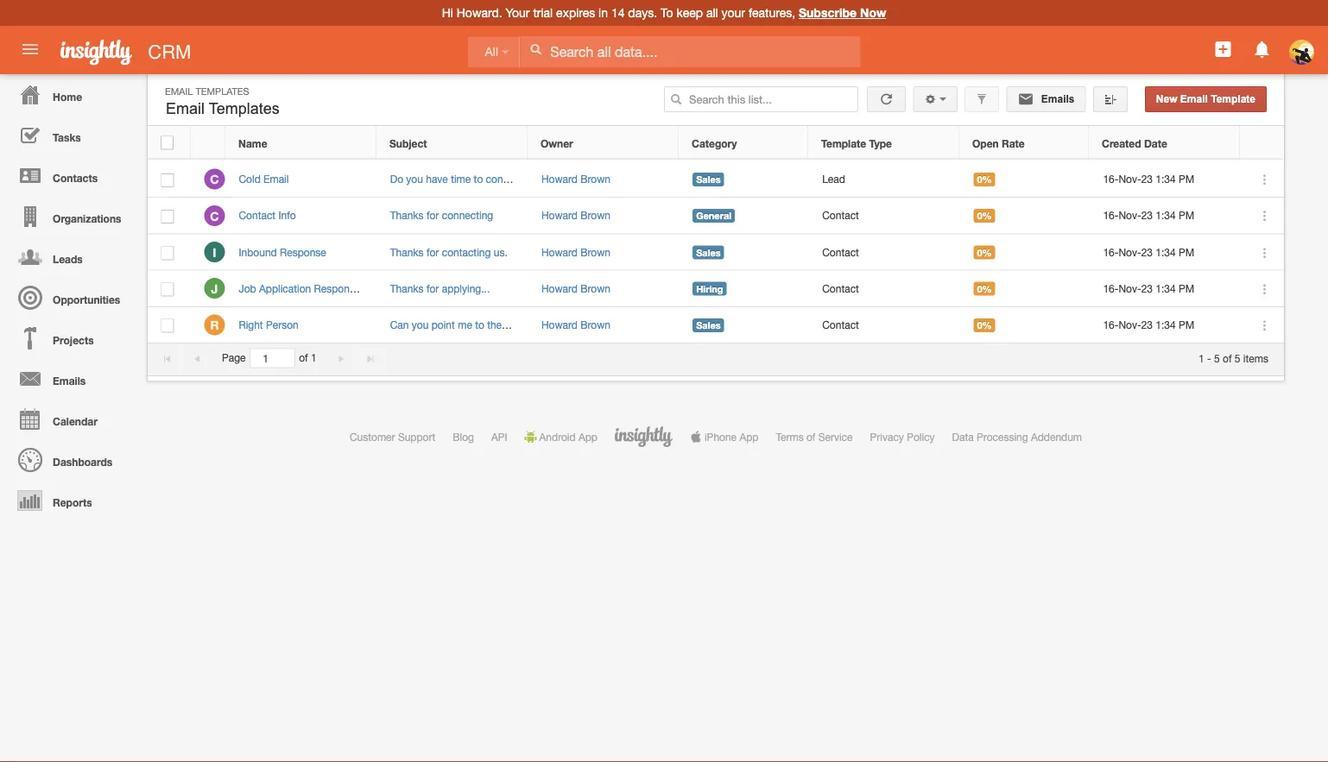 Task type: describe. For each thing, give the bounding box(es) containing it.
2 16- from the top
[[1103, 210, 1119, 222]]

point
[[432, 319, 455, 331]]

23 for time
[[1142, 173, 1153, 185]]

r row
[[148, 307, 1284, 344]]

2 16-nov-23 1:34 pm cell from the top
[[1090, 198, 1241, 234]]

0% for us.
[[977, 247, 992, 258]]

privacy policy
[[870, 431, 935, 443]]

1 horizontal spatial of
[[807, 431, 816, 443]]

in
[[599, 6, 608, 20]]

lead
[[822, 173, 845, 185]]

sales for i
[[696, 247, 721, 258]]

2 pm from the top
[[1179, 210, 1195, 222]]

type
[[869, 137, 892, 149]]

open rate
[[973, 137, 1025, 149]]

c for cold email
[[210, 172, 219, 187]]

dashboards
[[53, 456, 112, 468]]

16- for us.
[[1103, 246, 1119, 258]]

contact cell for i
[[809, 234, 960, 271]]

keep
[[677, 6, 703, 20]]

2 23 from the top
[[1142, 210, 1153, 222]]

reports
[[53, 497, 92, 509]]

notifications image
[[1252, 39, 1273, 60]]

pm for time
[[1179, 173, 1195, 185]]

data processing addendum
[[952, 431, 1082, 443]]

16-nov-23 1:34 pm inside the j row
[[1103, 283, 1195, 295]]

iphone
[[705, 431, 737, 443]]

dashboards link
[[4, 440, 138, 480]]

blog link
[[453, 431, 474, 443]]

policy
[[907, 431, 935, 443]]

terms of service link
[[776, 431, 853, 443]]

thanks for contacting us.
[[390, 246, 508, 258]]

hiring cell
[[680, 271, 809, 307]]

service
[[819, 431, 853, 443]]

sales cell for r
[[680, 307, 809, 344]]

howard.
[[457, 6, 502, 20]]

new
[[1156, 93, 1178, 105]]

j link
[[204, 278, 225, 299]]

customer support
[[350, 431, 436, 443]]

contacts
[[53, 172, 98, 184]]

1:34 for us.
[[1156, 246, 1176, 258]]

brown for thanks for applying...
[[581, 283, 611, 295]]

contact for c
[[822, 210, 859, 222]]

23 for us.
[[1142, 246, 1153, 258]]

2 0% cell from the top
[[960, 198, 1090, 234]]

calendar link
[[4, 399, 138, 440]]

data processing addendum link
[[952, 431, 1082, 443]]

crm
[[148, 41, 191, 63]]

contact cell for r
[[809, 307, 960, 344]]

application
[[259, 283, 311, 295]]

refresh list image
[[879, 93, 895, 105]]

job application response link
[[239, 283, 369, 295]]

the
[[487, 319, 502, 331]]

all
[[485, 45, 498, 59]]

category
[[692, 137, 737, 149]]

0 vertical spatial template
[[1211, 93, 1256, 105]]

none checkbox inside "c" row
[[161, 210, 174, 224]]

-
[[1208, 352, 1212, 364]]

to for c
[[474, 173, 483, 185]]

1 vertical spatial templates
[[209, 100, 280, 117]]

your
[[722, 6, 745, 20]]

howard brown for thanks for connecting
[[541, 210, 611, 222]]

tasks
[[53, 131, 81, 143]]

do
[[390, 173, 403, 185]]

howard brown for can you point me to the right person?
[[541, 319, 611, 331]]

thanks for contacting us. link
[[390, 246, 508, 258]]

1 1 from the left
[[311, 352, 317, 364]]

2 0% from the top
[[977, 210, 992, 222]]

howard brown for do you have time to connect?
[[541, 173, 611, 185]]

leads link
[[4, 237, 138, 277]]

contact for r
[[822, 319, 859, 331]]

rate
[[1002, 137, 1025, 149]]

howard for can you point me to the right person?
[[541, 319, 578, 331]]

j row
[[148, 271, 1284, 307]]

do you have time to connect? link
[[390, 173, 529, 185]]

android app link
[[525, 431, 598, 443]]

thanks for c
[[390, 210, 424, 222]]

new email template
[[1156, 93, 1256, 105]]

pm for me
[[1179, 319, 1195, 331]]

new email template link
[[1145, 86, 1267, 112]]

howard brown link for thanks for contacting us.
[[541, 246, 611, 258]]

howard brown link for thanks for connecting
[[541, 210, 611, 222]]

home
[[53, 91, 82, 103]]

hi
[[442, 6, 453, 20]]

1 c row from the top
[[148, 162, 1284, 198]]

can you point me to the right person?
[[390, 319, 566, 331]]

16- for me
[[1103, 319, 1119, 331]]

brown for thanks for contacting us.
[[581, 246, 611, 258]]

support
[[398, 431, 436, 443]]

show sidebar image
[[1105, 93, 1117, 105]]

terms
[[776, 431, 804, 443]]

contact cell for c
[[809, 198, 960, 234]]

lead cell
[[809, 162, 960, 198]]

howard brown link for thanks for applying...
[[541, 283, 611, 295]]

16-nov-23 1:34 pm cell for me
[[1090, 307, 1241, 344]]

0% cell for us.
[[960, 234, 1090, 271]]

person
[[266, 319, 299, 331]]

c for contact info
[[210, 209, 219, 223]]

general
[[696, 210, 732, 222]]

opportunities link
[[4, 277, 138, 318]]

have
[[426, 173, 448, 185]]

email templates button
[[162, 96, 284, 122]]

us.
[[494, 246, 508, 258]]

Search all data.... text field
[[520, 36, 861, 67]]

processing
[[977, 431, 1028, 443]]

howard for thanks for applying...
[[541, 283, 578, 295]]

howard for thanks for connecting
[[541, 210, 578, 222]]

template inside "row"
[[821, 137, 866, 149]]

general cell
[[680, 198, 809, 234]]

brown for do you have time to connect?
[[581, 173, 611, 185]]

thanks for connecting link
[[390, 210, 493, 222]]

14
[[611, 6, 625, 20]]

for for c
[[427, 210, 439, 222]]

emails inside navigation
[[53, 375, 86, 387]]

tasks link
[[4, 115, 138, 155]]

2 1 from the left
[[1199, 352, 1205, 364]]

0% cell for time
[[960, 162, 1090, 198]]

contact cell for j
[[809, 271, 960, 307]]

features,
[[749, 6, 796, 20]]

cold email link
[[239, 173, 298, 185]]

iphone app
[[705, 431, 759, 443]]

sales for r
[[696, 320, 721, 331]]

0 vertical spatial templates
[[196, 86, 249, 97]]

customer
[[350, 431, 395, 443]]

howard brown link for do you have time to connect?
[[541, 173, 611, 185]]

sales cell for c
[[680, 162, 809, 198]]

response inside i row
[[280, 246, 326, 258]]

howard for thanks for contacting us.
[[541, 246, 578, 258]]

16-nov-23 1:34 pm for us.
[[1103, 246, 1195, 258]]

app for iphone app
[[740, 431, 759, 443]]

r
[[210, 318, 219, 332]]

api link
[[491, 431, 508, 443]]

Search this list... text field
[[664, 86, 859, 112]]

1 field
[[251, 349, 294, 368]]

right
[[505, 319, 525, 331]]

2 16-nov-23 1:34 pm from the top
[[1103, 210, 1195, 222]]

to for r
[[475, 319, 484, 331]]

0 vertical spatial emails
[[1039, 93, 1075, 105]]

r link
[[204, 315, 225, 335]]

projects link
[[4, 318, 138, 358]]

subscribe now link
[[799, 6, 886, 20]]

brown for thanks for connecting
[[581, 210, 611, 222]]

16-nov-23 1:34 pm for me
[[1103, 319, 1195, 331]]

time
[[451, 173, 471, 185]]



Task type: locate. For each thing, give the bounding box(es) containing it.
you right can
[[412, 319, 429, 331]]

1 vertical spatial to
[[475, 319, 484, 331]]

of right terms
[[807, 431, 816, 443]]

c left cold at the left top of the page
[[210, 172, 219, 187]]

contact for i
[[822, 246, 859, 258]]

home link
[[4, 74, 138, 115]]

5 nov- from the top
[[1119, 319, 1142, 331]]

1 vertical spatial emails
[[53, 375, 86, 387]]

2 howard brown from the top
[[541, 210, 611, 222]]

nov- inside r row
[[1119, 319, 1142, 331]]

16-nov-23 1:34 pm inside i row
[[1103, 246, 1195, 258]]

0 vertical spatial c link
[[204, 169, 225, 190]]

contact inside the j row
[[822, 283, 859, 295]]

emails up calendar link at bottom left
[[53, 375, 86, 387]]

5 16-nov-23 1:34 pm from the top
[[1103, 319, 1195, 331]]

3 0% from the top
[[977, 247, 992, 258]]

contact inside r row
[[822, 319, 859, 331]]

search image
[[670, 93, 682, 105]]

2 c row from the top
[[148, 198, 1284, 234]]

hi howard. your trial expires in 14 days. to keep all your features, subscribe now
[[442, 6, 886, 20]]

0% cell for me
[[960, 307, 1090, 344]]

can
[[390, 319, 409, 331]]

c up i link
[[210, 209, 219, 223]]

howard inside i row
[[541, 246, 578, 258]]

1 vertical spatial for
[[427, 246, 439, 258]]

row containing name
[[148, 127, 1283, 159]]

iphone app link
[[690, 431, 759, 443]]

2 thanks from the top
[[390, 246, 424, 258]]

1 vertical spatial sales
[[696, 247, 721, 258]]

4 0% from the top
[[977, 283, 992, 295]]

of
[[299, 352, 308, 364], [1223, 352, 1232, 364], [807, 431, 816, 443]]

you for c
[[406, 173, 423, 185]]

for inside i row
[[427, 246, 439, 258]]

1 thanks from the top
[[390, 210, 424, 222]]

template type
[[821, 137, 892, 149]]

howard brown link for can you point me to the right person?
[[541, 319, 611, 331]]

1 0% from the top
[[977, 174, 992, 185]]

16- for time
[[1103, 173, 1119, 185]]

1 brown from the top
[[581, 173, 611, 185]]

16-nov-23 1:34 pm cell for time
[[1090, 162, 1241, 198]]

0 vertical spatial sales cell
[[680, 162, 809, 198]]

all link
[[468, 37, 520, 68]]

howard brown inside the j row
[[541, 283, 611, 295]]

0 vertical spatial you
[[406, 173, 423, 185]]

privacy policy link
[[870, 431, 935, 443]]

2 howard brown link from the top
[[541, 210, 611, 222]]

16- inside i row
[[1103, 246, 1119, 258]]

owner
[[541, 137, 573, 149]]

3 thanks from the top
[[390, 283, 424, 295]]

1:34 inside the j row
[[1156, 283, 1176, 295]]

1 horizontal spatial 1
[[1199, 352, 1205, 364]]

5 0% cell from the top
[[960, 307, 1090, 344]]

to inside r row
[[475, 319, 484, 331]]

3 nov- from the top
[[1119, 246, 1142, 258]]

0% for time
[[977, 174, 992, 185]]

5 16- from the top
[[1103, 319, 1119, 331]]

emails link up rate
[[1007, 86, 1086, 112]]

2 for from the top
[[427, 246, 439, 258]]

nov- inside the j row
[[1119, 283, 1142, 295]]

2 contact cell from the top
[[809, 234, 960, 271]]

3 pm from the top
[[1179, 246, 1195, 258]]

pm
[[1179, 173, 1195, 185], [1179, 210, 1195, 222], [1179, 246, 1195, 258], [1179, 283, 1195, 295], [1179, 319, 1195, 331]]

contact inside i row
[[822, 246, 859, 258]]

android app
[[539, 431, 598, 443]]

show list view filters image
[[976, 93, 988, 105]]

1 horizontal spatial emails
[[1039, 93, 1075, 105]]

1 nov- from the top
[[1119, 173, 1142, 185]]

0%
[[977, 174, 992, 185], [977, 210, 992, 222], [977, 247, 992, 258], [977, 283, 992, 295], [977, 320, 992, 331]]

thanks inside i row
[[390, 246, 424, 258]]

23 inside the j row
[[1142, 283, 1153, 295]]

days.
[[628, 6, 657, 20]]

1 horizontal spatial emails link
[[1007, 86, 1086, 112]]

4 23 from the top
[[1142, 283, 1153, 295]]

2 vertical spatial for
[[427, 283, 439, 295]]

template left type on the top
[[821, 137, 866, 149]]

23 inside r row
[[1142, 319, 1153, 331]]

sales cell down the category
[[680, 162, 809, 198]]

i
[[213, 245, 216, 260]]

4 16-nov-23 1:34 pm cell from the top
[[1090, 271, 1241, 307]]

reports link
[[4, 480, 138, 521]]

0 horizontal spatial template
[[821, 137, 866, 149]]

16-nov-23 1:34 pm for time
[[1103, 173, 1195, 185]]

4 pm from the top
[[1179, 283, 1195, 295]]

5 brown from the top
[[581, 319, 611, 331]]

response inside the j row
[[314, 283, 360, 295]]

thanks for applying...
[[390, 283, 490, 295]]

emails
[[1039, 93, 1075, 105], [53, 375, 86, 387]]

2 vertical spatial sales cell
[[680, 307, 809, 344]]

blog
[[453, 431, 474, 443]]

android
[[539, 431, 576, 443]]

c row up general
[[148, 162, 1284, 198]]

contacts link
[[4, 155, 138, 196]]

of right 1 field
[[299, 352, 308, 364]]

0% for me
[[977, 320, 992, 331]]

row group containing c
[[148, 162, 1284, 344]]

0 horizontal spatial of
[[299, 352, 308, 364]]

5 left items
[[1235, 352, 1241, 364]]

app right android
[[579, 431, 598, 443]]

you right do
[[406, 173, 423, 185]]

3 16-nov-23 1:34 pm from the top
[[1103, 246, 1195, 258]]

0 vertical spatial sales
[[696, 174, 721, 185]]

5 howard brown from the top
[[541, 319, 611, 331]]

api
[[491, 431, 508, 443]]

5 0% from the top
[[977, 320, 992, 331]]

navigation
[[0, 74, 138, 521]]

for left applying...
[[427, 283, 439, 295]]

1 vertical spatial c link
[[204, 205, 225, 226]]

1 horizontal spatial template
[[1211, 93, 1256, 105]]

0 horizontal spatial 1
[[311, 352, 317, 364]]

1 right 1 field
[[311, 352, 317, 364]]

4 16- from the top
[[1103, 283, 1119, 295]]

4 howard brown from the top
[[541, 283, 611, 295]]

1 pm from the top
[[1179, 173, 1195, 185]]

brown
[[581, 173, 611, 185], [581, 210, 611, 222], [581, 246, 611, 258], [581, 283, 611, 295], [581, 319, 611, 331]]

16-nov-23 1:34 pm cell
[[1090, 162, 1241, 198], [1090, 198, 1241, 234], [1090, 234, 1241, 271], [1090, 271, 1241, 307], [1090, 307, 1241, 344]]

5 howard from the top
[[541, 319, 578, 331]]

16-
[[1103, 173, 1119, 185], [1103, 210, 1119, 222], [1103, 246, 1119, 258], [1103, 283, 1119, 295], [1103, 319, 1119, 331]]

1:34 for time
[[1156, 173, 1176, 185]]

job application response
[[239, 283, 360, 295]]

1
[[311, 352, 317, 364], [1199, 352, 1205, 364]]

1 - 5 of 5 items
[[1199, 352, 1269, 364]]

for for j
[[427, 283, 439, 295]]

1 16-nov-23 1:34 pm from the top
[[1103, 173, 1195, 185]]

thanks up thanks for applying... link
[[390, 246, 424, 258]]

None checkbox
[[161, 136, 174, 150], [161, 174, 174, 187], [161, 246, 174, 260], [161, 283, 174, 297], [161, 319, 174, 333], [161, 136, 174, 150], [161, 174, 174, 187], [161, 246, 174, 260], [161, 283, 174, 297], [161, 319, 174, 333]]

templates
[[196, 86, 249, 97], [209, 100, 280, 117]]

you inside r row
[[412, 319, 429, 331]]

sales for c
[[696, 174, 721, 185]]

howard
[[541, 173, 578, 185], [541, 210, 578, 222], [541, 246, 578, 258], [541, 283, 578, 295], [541, 319, 578, 331]]

cold
[[239, 173, 261, 185]]

1:34
[[1156, 173, 1176, 185], [1156, 210, 1176, 222], [1156, 246, 1176, 258], [1156, 283, 1176, 295], [1156, 319, 1176, 331]]

1 left - on the right of page
[[1199, 352, 1205, 364]]

howard inside r row
[[541, 319, 578, 331]]

expires
[[556, 6, 595, 20]]

1 1:34 from the top
[[1156, 173, 1176, 185]]

1 sales from the top
[[696, 174, 721, 185]]

5 1:34 from the top
[[1156, 319, 1176, 331]]

job
[[239, 283, 256, 295]]

3 howard brown from the top
[[541, 246, 611, 258]]

2 nov- from the top
[[1119, 210, 1142, 222]]

thanks for j
[[390, 283, 424, 295]]

5 23 from the top
[[1142, 319, 1153, 331]]

thanks inside the j row
[[390, 283, 424, 295]]

4 1:34 from the top
[[1156, 283, 1176, 295]]

pm inside i row
[[1179, 246, 1195, 258]]

inbound
[[239, 246, 277, 258]]

sales down hiring on the right top
[[696, 320, 721, 331]]

pm inside r row
[[1179, 319, 1195, 331]]

howard brown for thanks for contacting us.
[[541, 246, 611, 258]]

organizations link
[[4, 196, 138, 237]]

thanks for connecting
[[390, 210, 493, 222]]

3 23 from the top
[[1142, 246, 1153, 258]]

right
[[239, 319, 263, 331]]

brown inside the j row
[[581, 283, 611, 295]]

projects
[[53, 334, 94, 346]]

contact for j
[[822, 283, 859, 295]]

1 c from the top
[[210, 172, 219, 187]]

3 brown from the top
[[581, 246, 611, 258]]

nov- inside i row
[[1119, 246, 1142, 258]]

c link up i link
[[204, 205, 225, 226]]

c link
[[204, 169, 225, 190], [204, 205, 225, 226]]

0 horizontal spatial emails link
[[4, 358, 138, 399]]

created date
[[1102, 137, 1168, 149]]

thanks up can
[[390, 283, 424, 295]]

1:34 inside r row
[[1156, 319, 1176, 331]]

5 right - on the right of page
[[1214, 352, 1220, 364]]

2 app from the left
[[740, 431, 759, 443]]

template down notifications icon
[[1211, 93, 1256, 105]]

2 vertical spatial thanks
[[390, 283, 424, 295]]

0 vertical spatial emails link
[[1007, 86, 1086, 112]]

for left connecting
[[427, 210, 439, 222]]

connecting
[[442, 210, 493, 222]]

organizations
[[53, 212, 121, 225]]

howard brown for thanks for applying...
[[541, 283, 611, 295]]

howard brown inside r row
[[541, 319, 611, 331]]

0 vertical spatial to
[[474, 173, 483, 185]]

row group
[[148, 162, 1284, 344]]

contact cell
[[809, 198, 960, 234], [809, 234, 960, 271], [809, 271, 960, 307], [809, 307, 960, 344]]

sales cell for i
[[680, 234, 809, 271]]

to inside "c" row
[[474, 173, 483, 185]]

16-nov-23 1:34 pm cell for us.
[[1090, 234, 1241, 271]]

3 howard brown link from the top
[[541, 246, 611, 258]]

2 horizontal spatial of
[[1223, 352, 1232, 364]]

pm for us.
[[1179, 246, 1195, 258]]

1 howard from the top
[[541, 173, 578, 185]]

sales down the category
[[696, 174, 721, 185]]

1 5 from the left
[[1214, 352, 1220, 364]]

1 app from the left
[[579, 431, 598, 443]]

emails link down the projects
[[4, 358, 138, 399]]

None checkbox
[[161, 210, 174, 224]]

me
[[458, 319, 472, 331]]

now
[[860, 6, 886, 20]]

3 16-nov-23 1:34 pm cell from the top
[[1090, 234, 1241, 271]]

c link for contact info
[[204, 205, 225, 226]]

of right - on the right of page
[[1223, 352, 1232, 364]]

5 16-nov-23 1:34 pm cell from the top
[[1090, 307, 1241, 344]]

contact info
[[239, 210, 296, 222]]

emails left show sidebar icon
[[1039, 93, 1075, 105]]

1 howard brown from the top
[[541, 173, 611, 185]]

connect?
[[486, 173, 529, 185]]

0 vertical spatial for
[[427, 210, 439, 222]]

to
[[661, 6, 673, 20]]

you for r
[[412, 319, 429, 331]]

howard for do you have time to connect?
[[541, 173, 578, 185]]

23
[[1142, 173, 1153, 185], [1142, 210, 1153, 222], [1142, 246, 1153, 258], [1142, 283, 1153, 295], [1142, 319, 1153, 331]]

0% cell
[[960, 162, 1090, 198], [960, 198, 1090, 234], [960, 234, 1090, 271], [960, 271, 1090, 307], [960, 307, 1090, 344]]

0 horizontal spatial app
[[579, 431, 598, 443]]

16-nov-23 1:34 pm
[[1103, 173, 1195, 185], [1103, 210, 1195, 222], [1103, 246, 1195, 258], [1103, 283, 1195, 295], [1103, 319, 1195, 331]]

i row
[[148, 234, 1284, 271]]

items
[[1244, 352, 1269, 364]]

1:34 inside i row
[[1156, 246, 1176, 258]]

1 vertical spatial template
[[821, 137, 866, 149]]

2 howard from the top
[[541, 210, 578, 222]]

for left contacting in the left of the page
[[427, 246, 439, 258]]

1 16-nov-23 1:34 pm cell from the top
[[1090, 162, 1241, 198]]

0% inside the j row
[[977, 283, 992, 295]]

1 vertical spatial you
[[412, 319, 429, 331]]

to right time
[[474, 173, 483, 185]]

howard inside the j row
[[541, 283, 578, 295]]

right person link
[[239, 319, 307, 331]]

subject
[[390, 137, 427, 149]]

c row
[[148, 162, 1284, 198], [148, 198, 1284, 234]]

2 1:34 from the top
[[1156, 210, 1176, 222]]

0 vertical spatial c
[[210, 172, 219, 187]]

brown inside i row
[[581, 246, 611, 258]]

for for i
[[427, 246, 439, 258]]

3 1:34 from the top
[[1156, 246, 1176, 258]]

4 brown from the top
[[581, 283, 611, 295]]

2 c from the top
[[210, 209, 219, 223]]

c row up the j row
[[148, 198, 1284, 234]]

1 horizontal spatial app
[[740, 431, 759, 443]]

app right iphone
[[740, 431, 759, 443]]

inbound response link
[[239, 246, 335, 258]]

4 0% cell from the top
[[960, 271, 1090, 307]]

2 sales cell from the top
[[680, 234, 809, 271]]

1 horizontal spatial 5
[[1235, 352, 1241, 364]]

16- inside the j row
[[1103, 283, 1119, 295]]

contact info link
[[239, 210, 305, 222]]

c link left cold at the left top of the page
[[204, 169, 225, 190]]

1 howard brown link from the top
[[541, 173, 611, 185]]

1 vertical spatial sales cell
[[680, 234, 809, 271]]

1 16- from the top
[[1103, 173, 1119, 185]]

cog image
[[925, 93, 937, 105]]

3 16- from the top
[[1103, 246, 1119, 258]]

response right the application
[[314, 283, 360, 295]]

1 vertical spatial thanks
[[390, 246, 424, 258]]

leads
[[53, 253, 83, 265]]

for inside the j row
[[427, 283, 439, 295]]

nov- for time
[[1119, 173, 1142, 185]]

1 23 from the top
[[1142, 173, 1153, 185]]

thanks for i
[[390, 246, 424, 258]]

thanks down do
[[390, 210, 424, 222]]

1 vertical spatial c
[[210, 209, 219, 223]]

opportunities
[[53, 294, 120, 306]]

do you have time to connect?
[[390, 173, 529, 185]]

to
[[474, 173, 483, 185], [475, 319, 484, 331]]

hiring
[[696, 283, 723, 295]]

page
[[222, 352, 246, 364]]

for
[[427, 210, 439, 222], [427, 246, 439, 258], [427, 283, 439, 295]]

customer support link
[[350, 431, 436, 443]]

brown for can you point me to the right person?
[[581, 319, 611, 331]]

1 0% cell from the top
[[960, 162, 1090, 198]]

addendum
[[1031, 431, 1082, 443]]

2 c link from the top
[[204, 205, 225, 226]]

0% inside i row
[[977, 247, 992, 258]]

pm inside the j row
[[1179, 283, 1195, 295]]

sales cell
[[680, 162, 809, 198], [680, 234, 809, 271], [680, 307, 809, 344]]

1:34 for me
[[1156, 319, 1176, 331]]

can you point me to the right person? link
[[390, 319, 566, 331]]

response
[[280, 246, 326, 258], [314, 283, 360, 295]]

brown inside r row
[[581, 319, 611, 331]]

2 sales from the top
[[696, 247, 721, 258]]

sales inside r row
[[696, 320, 721, 331]]

23 inside i row
[[1142, 246, 1153, 258]]

1 vertical spatial response
[[314, 283, 360, 295]]

c link for cold email
[[204, 169, 225, 190]]

sales cell down general
[[680, 234, 809, 271]]

sales cell down hiring on the right top
[[680, 307, 809, 344]]

sales up hiring on the right top
[[696, 247, 721, 258]]

response up job application response link at the top
[[280, 246, 326, 258]]

1 contact cell from the top
[[809, 198, 960, 234]]

howard brown inside i row
[[541, 246, 611, 258]]

email
[[165, 86, 193, 97], [1181, 93, 1208, 105], [166, 100, 205, 117], [264, 173, 289, 185]]

3 sales cell from the top
[[680, 307, 809, 344]]

calendar
[[53, 415, 97, 428]]

to right "me"
[[475, 319, 484, 331]]

1 vertical spatial emails link
[[4, 358, 138, 399]]

2 brown from the top
[[581, 210, 611, 222]]

c
[[210, 172, 219, 187], [210, 209, 219, 223]]

right person
[[239, 319, 299, 331]]

3 for from the top
[[427, 283, 439, 295]]

16-nov-23 1:34 pm inside r row
[[1103, 319, 1195, 331]]

applying...
[[442, 283, 490, 295]]

3 0% cell from the top
[[960, 234, 1090, 271]]

2 5 from the left
[[1235, 352, 1241, 364]]

23 for me
[[1142, 319, 1153, 331]]

3 sales from the top
[[696, 320, 721, 331]]

subscribe
[[799, 6, 857, 20]]

5 pm from the top
[[1179, 319, 1195, 331]]

row
[[148, 127, 1283, 159]]

terms of service
[[776, 431, 853, 443]]

navigation containing home
[[0, 74, 138, 521]]

name
[[238, 137, 267, 149]]

sales inside i row
[[696, 247, 721, 258]]

3 howard from the top
[[541, 246, 578, 258]]

nov- for us.
[[1119, 246, 1142, 258]]

app for android app
[[579, 431, 598, 443]]

2 vertical spatial sales
[[696, 320, 721, 331]]

1 for from the top
[[427, 210, 439, 222]]

white image
[[530, 43, 542, 55]]

4 contact cell from the top
[[809, 307, 960, 344]]

0% inside r row
[[977, 320, 992, 331]]

16- inside r row
[[1103, 319, 1119, 331]]

0 horizontal spatial 5
[[1214, 352, 1220, 364]]

4 howard from the top
[[541, 283, 578, 295]]

1 sales cell from the top
[[680, 162, 809, 198]]

4 howard brown link from the top
[[541, 283, 611, 295]]

date
[[1144, 137, 1168, 149]]

person?
[[528, 319, 566, 331]]

0 vertical spatial thanks
[[390, 210, 424, 222]]

thanks
[[390, 210, 424, 222], [390, 246, 424, 258], [390, 283, 424, 295]]

thanks for applying... link
[[390, 283, 490, 295]]

all
[[706, 6, 718, 20]]

0 horizontal spatial emails
[[53, 375, 86, 387]]

3 contact cell from the top
[[809, 271, 960, 307]]

4 16-nov-23 1:34 pm from the top
[[1103, 283, 1195, 295]]

nov- for me
[[1119, 319, 1142, 331]]

5 howard brown link from the top
[[541, 319, 611, 331]]

4 nov- from the top
[[1119, 283, 1142, 295]]

1 c link from the top
[[204, 169, 225, 190]]

0 vertical spatial response
[[280, 246, 326, 258]]



Task type: vqa. For each thing, say whether or not it's contained in the screenshot.


